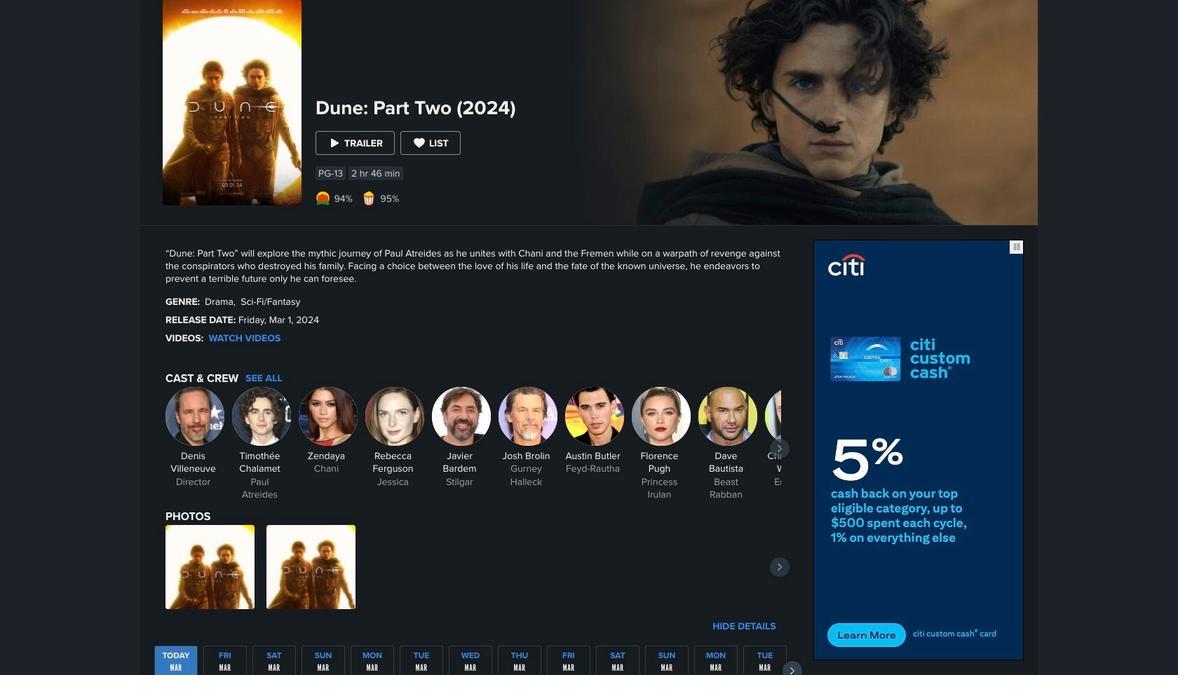 Task type: vqa. For each thing, say whether or not it's contained in the screenshot.
Advertisement element
yes



Task type: locate. For each thing, give the bounding box(es) containing it.
region
[[154, 646, 802, 675]]

1 vertical spatial group
[[166, 525, 790, 610]]

group
[[166, 387, 832, 510], [166, 525, 790, 610]]

2 group from the top
[[166, 525, 790, 610]]

0 vertical spatial group
[[166, 387, 832, 510]]

movie summary element
[[140, 0, 1038, 661]]

1 group from the top
[[166, 387, 832, 510]]



Task type: describe. For each thing, give the bounding box(es) containing it.
1 of 2 group
[[166, 525, 255, 610]]

advertisement element
[[814, 240, 1024, 661]]

2 of 2 group
[[266, 525, 356, 610]]

1 of 15 group
[[154, 646, 198, 675]]

flat image
[[362, 191, 376, 205]]

dune: part two (2024) movie poster image
[[163, 0, 302, 205]]

flat image
[[316, 191, 330, 205]]



